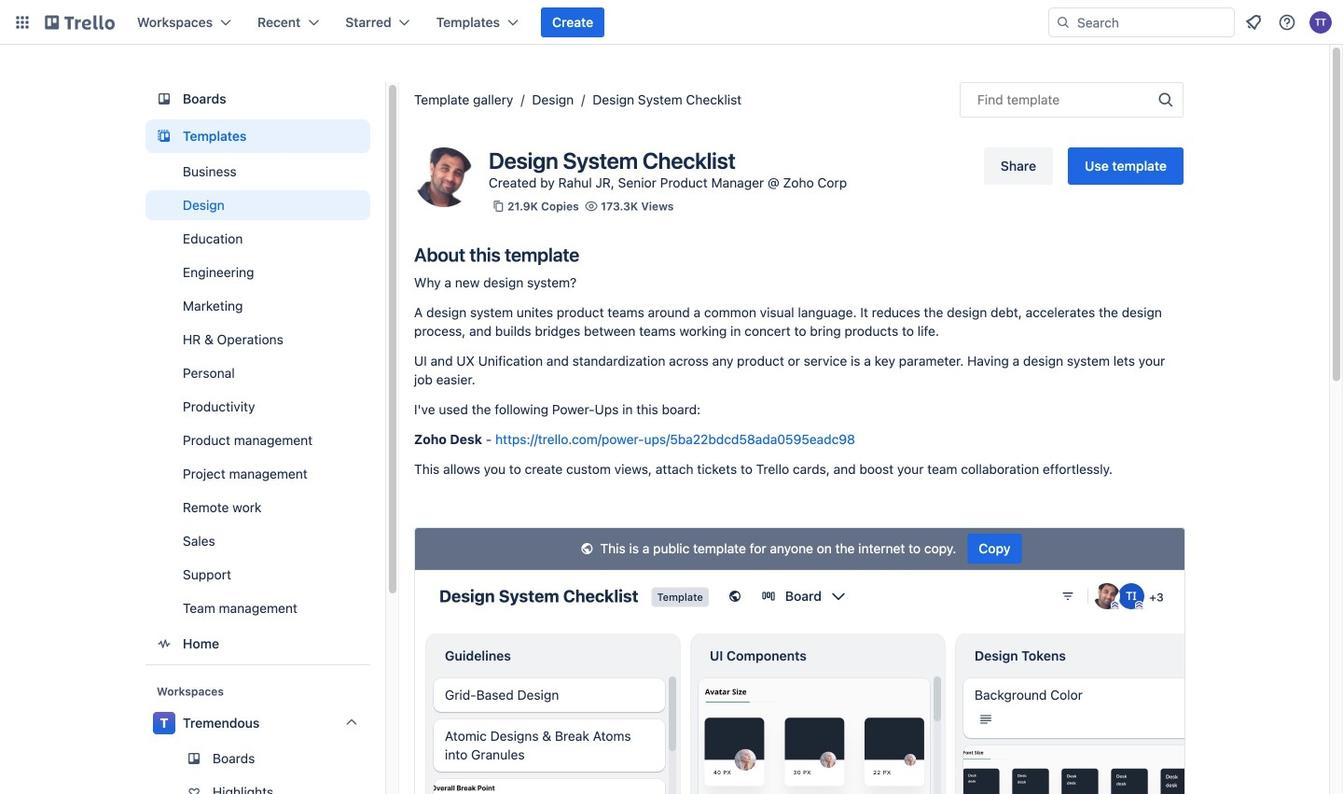 Task type: locate. For each thing, give the bounding box(es) containing it.
primary element
[[0, 0, 1344, 45]]

terry turtle (terryturtle) image
[[1310, 11, 1333, 34]]

0 notifications image
[[1243, 11, 1265, 34]]

None field
[[960, 82, 1184, 118]]

Search field
[[1071, 8, 1235, 36]]

search image
[[1056, 15, 1071, 30]]

board image
[[153, 88, 175, 110]]

back to home image
[[45, 7, 115, 37]]



Task type: describe. For each thing, give the bounding box(es) containing it.
home image
[[153, 633, 175, 655]]

open information menu image
[[1278, 13, 1297, 32]]

template board image
[[153, 125, 175, 147]]

rahul jr, senior product manager @ zoho corp image
[[414, 147, 474, 207]]



Task type: vqa. For each thing, say whether or not it's contained in the screenshot.
Delete link
no



